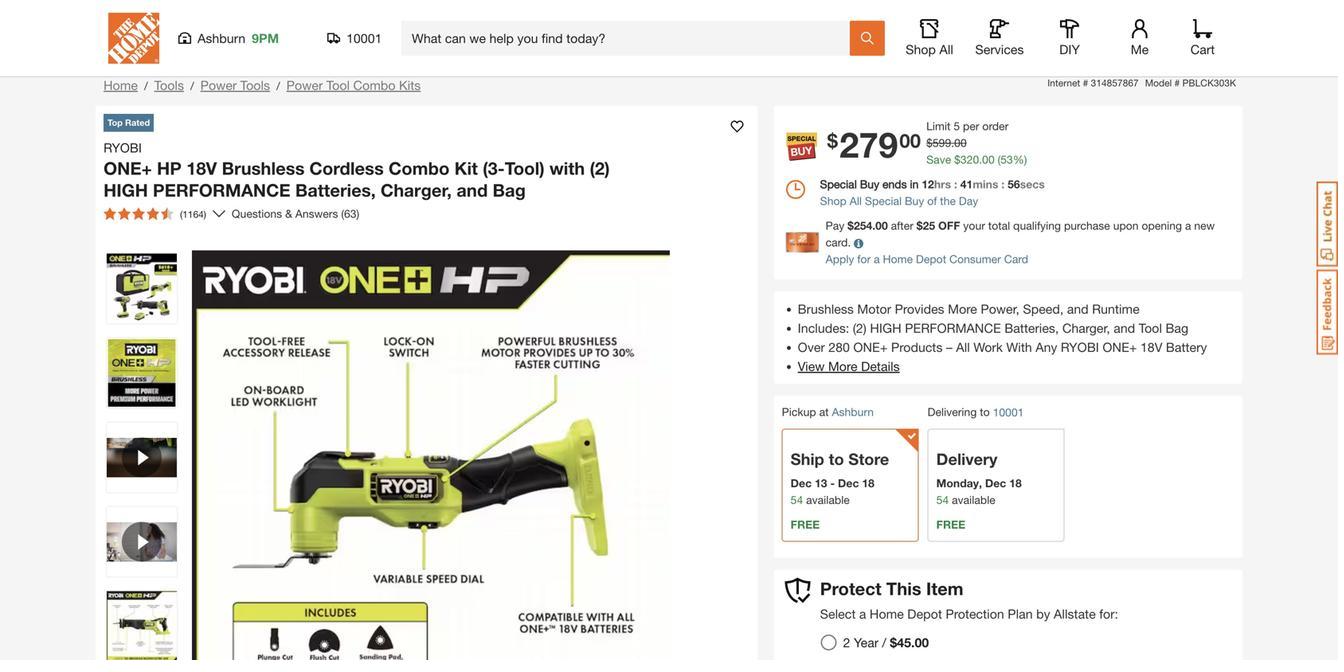 Task type: describe. For each thing, give the bounding box(es) containing it.
54 inside the "ship to store dec 13 - dec 18 54 available"
[[791, 494, 804, 507]]

performance inside brushless motor provides more power, speed, and runtime includes: (2) high performance batteries, charger, and tool bag over 280 one+ products – all work with any ryobi one+ 18v battery view more details
[[905, 321, 1002, 336]]

high inside brushless motor provides more power, speed, and runtime includes: (2) high performance batteries, charger, and tool bag over 280 one+ products – all work with any ryobi one+ 18v battery view more details
[[871, 321, 902, 336]]

limit 5 per order $ 599 . 00 save $ 320 . 00 ( 53 %)
[[927, 120, 1028, 166]]

10001 button
[[328, 30, 383, 46]]

(3-
[[483, 158, 505, 179]]

questions
[[232, 207, 282, 220]]

ryobi inside ryobi one+ hp 18v brushless cordless combo kit (3-tool) with (2) high performance batteries, charger, and bag
[[104, 140, 142, 155]]

speed,
[[1024, 302, 1064, 317]]

services button
[[975, 19, 1026, 57]]

delivering to 10001
[[928, 406, 1024, 419]]

2 horizontal spatial 00
[[983, 153, 995, 166]]

power tools link
[[201, 78, 270, 93]]

answers
[[296, 207, 338, 220]]

to for store
[[829, 450, 845, 469]]

cart
[[1191, 42, 1216, 57]]

$ 279 00
[[828, 123, 921, 165]]

tool inside brushless motor provides more power, speed, and runtime includes: (2) high performance batteries, charger, and tool bag over 280 one+ products – all work with any ryobi one+ 18v battery view more details
[[1139, 321, 1163, 336]]

41
[[961, 178, 973, 191]]

after
[[892, 219, 914, 232]]

280
[[829, 340, 850, 355]]

2 : from the left
[[1002, 178, 1005, 191]]

allstate
[[1054, 607, 1096, 622]]

apply for a home depot consumer card link
[[826, 253, 1029, 266]]

1 horizontal spatial special
[[865, 194, 902, 208]]

one+ inside ryobi one+ hp 18v brushless cordless combo kit (3-tool) with (2) high performance batteries, charger, and bag
[[104, 158, 152, 179]]

1 horizontal spatial a
[[874, 253, 880, 266]]

for
[[858, 253, 871, 266]]

plan
[[1008, 607, 1033, 622]]

a inside your total qualifying purchase upon opening a new card.
[[1186, 219, 1192, 232]]

delivery
[[937, 450, 998, 469]]

(1164) button
[[97, 201, 213, 227]]

with
[[550, 158, 585, 179]]

off
[[939, 219, 961, 232]]

2 vertical spatial and
[[1114, 321, 1136, 336]]

available inside delivery monday, dec 18 54 available
[[952, 494, 996, 507]]

top rated
[[108, 118, 150, 128]]

tools link
[[154, 78, 184, 93]]

top
[[108, 118, 123, 128]]

all inside brushless motor provides more power, speed, and runtime includes: (2) high performance batteries, charger, and tool bag over 280 one+ products – all work with any ryobi one+ 18v battery view more details
[[957, 340, 971, 355]]

2
[[844, 635, 851, 651]]

ends
[[883, 178, 907, 191]]

/ right year in the right bottom of the page
[[883, 635, 887, 651]]

shop all button
[[905, 19, 956, 57]]

limit
[[927, 120, 951, 133]]

all inside special buy ends in 12 hrs : 41 mins : 56 secs shop all special buy of the day
[[850, 194, 862, 208]]

charger, inside ryobi one+ hp 18v brushless cordless combo kit (3-tool) with (2) high performance batteries, charger, and bag
[[381, 180, 452, 201]]

home link
[[104, 78, 138, 93]]

What can we help you find today? search field
[[412, 22, 850, 55]]

details
[[862, 359, 900, 374]]

a inside protect this item select a home depot protection plan by allstate for:
[[860, 607, 867, 622]]

0 horizontal spatial buy
[[860, 178, 880, 191]]

save
[[927, 153, 952, 166]]

(2) inside brushless motor provides more power, speed, and runtime includes: (2) high performance batteries, charger, and tool bag over 280 one+ products – all work with any ryobi one+ 18v battery view more details
[[853, 321, 867, 336]]

apply now image
[[786, 232, 826, 253]]

protect
[[821, 578, 882, 600]]

shop inside shop all button
[[906, 42, 936, 57]]

high inside ryobi one+ hp 18v brushless cordless combo kit (3-tool) with (2) high performance batteries, charger, and bag
[[104, 180, 148, 201]]

–
[[947, 340, 953, 355]]

delivery monday, dec 18 54 available
[[937, 450, 1022, 507]]

1 horizontal spatial one+
[[854, 340, 888, 355]]

combo inside ryobi one+ hp 18v brushless cordless combo kit (3-tool) with (2) high performance batteries, charger, and bag
[[389, 158, 450, 179]]

available inside the "ship to store dec 13 - dec 18 54 available"
[[807, 494, 850, 507]]

bag inside brushless motor provides more power, speed, and runtime includes: (2) high performance batteries, charger, and tool bag over 280 one+ products – all work with any ryobi one+ 18v battery view more details
[[1166, 321, 1189, 336]]

work
[[974, 340, 1003, 355]]

0 vertical spatial .
[[952, 136, 955, 149]]

1 horizontal spatial buy
[[905, 194, 925, 208]]

model
[[1146, 77, 1173, 88]]

power tool combo kits link
[[287, 78, 421, 93]]

at
[[820, 406, 829, 419]]

(1164) link
[[97, 201, 225, 227]]

over
[[798, 340, 825, 355]]

1 vertical spatial and
[[1068, 302, 1089, 317]]

2 power from the left
[[287, 78, 323, 93]]

hp
[[157, 158, 182, 179]]

kit
[[455, 158, 478, 179]]

0 vertical spatial combo
[[353, 78, 396, 93]]

me button
[[1115, 19, 1166, 57]]

pickup
[[782, 406, 817, 419]]

00 inside the $ 279 00
[[900, 129, 921, 152]]

10001 link
[[993, 404, 1024, 421]]

special buy ends in 12 hrs : 41 mins : 56 secs shop all special buy of the day
[[821, 178, 1045, 208]]

runtime
[[1093, 302, 1140, 317]]

year
[[854, 635, 879, 651]]

18v inside brushless motor provides more power, speed, and runtime includes: (2) high performance batteries, charger, and tool bag over 280 one+ products – all work with any ryobi one+ 18v battery view more details
[[1141, 340, 1163, 355]]

1 vertical spatial more
[[829, 359, 858, 374]]

with
[[1007, 340, 1033, 355]]

performance inside ryobi one+ hp 18v brushless cordless combo kit (3-tool) with (2) high performance batteries, charger, and bag
[[153, 180, 291, 201]]

ryobi power tool combo kits pblck303k e1.1 image
[[107, 338, 177, 408]]

shop all
[[906, 42, 954, 57]]

1 vertical spatial home
[[883, 253, 913, 266]]

1 horizontal spatial 00
[[955, 136, 967, 149]]

0 vertical spatial ashburn
[[198, 31, 246, 46]]

store
[[849, 450, 890, 469]]

2 # from the left
[[1175, 77, 1181, 88]]

purchase
[[1065, 219, 1111, 232]]

$ right the pay
[[848, 219, 854, 232]]

order
[[983, 120, 1009, 133]]

the
[[941, 194, 956, 208]]

monday,
[[937, 477, 983, 490]]

4.5 stars image
[[104, 208, 174, 220]]

secs
[[1021, 178, 1045, 191]]

279
[[840, 123, 898, 165]]

/ left the tools "link" at the left top of the page
[[144, 79, 148, 92]]

%)
[[1014, 153, 1028, 166]]

cart link
[[1186, 19, 1221, 57]]

6319071847112 image
[[107, 507, 177, 577]]

view more details link
[[798, 359, 900, 374]]

internet # 314857867 model # pblck303k
[[1048, 77, 1237, 88]]

mins
[[973, 178, 999, 191]]

ryobi power tool combo kits pblck303k 40.2 image
[[107, 592, 177, 661]]

18 inside the "ship to store dec 13 - dec 18 54 available"
[[863, 477, 875, 490]]

1 : from the left
[[955, 178, 958, 191]]

home / tools / power tools / power tool combo kits
[[104, 78, 421, 93]]

batteries, inside ryobi one+ hp 18v brushless cordless combo kit (3-tool) with (2) high performance batteries, charger, and bag
[[295, 180, 376, 201]]

view
[[798, 359, 825, 374]]

diy button
[[1045, 19, 1096, 57]]

&
[[285, 207, 292, 220]]

9pm
[[252, 31, 279, 46]]

$ right after in the right of the page
[[917, 219, 923, 232]]

13
[[815, 477, 828, 490]]

me
[[1131, 42, 1149, 57]]

0 horizontal spatial special
[[821, 178, 857, 191]]

shop inside special buy ends in 12 hrs : 41 mins : 56 secs shop all special buy of the day
[[821, 194, 847, 208]]

shop all special buy of the day link
[[786, 193, 1231, 210]]

bag inside ryobi one+ hp 18v brushless cordless combo kit (3-tool) with (2) high performance batteries, charger, and bag
[[493, 180, 526, 201]]

the home depot logo image
[[108, 13, 159, 64]]

(1164)
[[180, 209, 206, 220]]



Task type: locate. For each thing, give the bounding box(es) containing it.
10001 right delivering
[[993, 406, 1024, 419]]

314857867
[[1092, 77, 1139, 88]]

home inside protect this item select a home depot protection plan by allstate for:
[[870, 607, 904, 622]]

#
[[1084, 77, 1089, 88], [1175, 77, 1181, 88]]

0 vertical spatial tool
[[327, 78, 350, 93]]

hrs
[[935, 178, 952, 191]]

1 vertical spatial shop
[[821, 194, 847, 208]]

depot inside protect this item select a home depot protection plan by allstate for:
[[908, 607, 943, 622]]

brushless up questions
[[222, 158, 305, 179]]

apply
[[826, 253, 855, 266]]

performance up –
[[905, 321, 1002, 336]]

pay $ 254.00 after $ 25 off
[[826, 219, 961, 232]]

bag
[[493, 180, 526, 201], [1166, 321, 1189, 336]]

tools right home link in the top left of the page
[[154, 78, 184, 93]]

to left 10001 link
[[980, 406, 990, 419]]

combo left kit
[[389, 158, 450, 179]]

1 horizontal spatial ashburn
[[832, 406, 874, 419]]

0 horizontal spatial :
[[955, 178, 958, 191]]

1 vertical spatial .
[[980, 153, 983, 166]]

a right the for
[[874, 253, 880, 266]]

ryobi power tool combo kits pblck303k 64.0 image
[[107, 254, 177, 324]]

buy left ends
[[860, 178, 880, 191]]

ryobi one+ hp 18v brushless cordless combo kit (3-tool) with (2) high performance batteries, charger, and bag
[[104, 140, 610, 201]]

2 tools from the left
[[240, 78, 270, 93]]

1 free from the left
[[791, 518, 820, 531]]

0 horizontal spatial to
[[829, 450, 845, 469]]

. left (
[[980, 153, 983, 166]]

2 available from the left
[[952, 494, 996, 507]]

1 vertical spatial high
[[871, 321, 902, 336]]

high
[[104, 180, 148, 201], [871, 321, 902, 336]]

1 available from the left
[[807, 494, 850, 507]]

2 dec from the left
[[838, 477, 860, 490]]

1 vertical spatial special
[[865, 194, 902, 208]]

599
[[933, 136, 952, 149]]

brushless up includes: at right
[[798, 302, 854, 317]]

any
[[1036, 340, 1058, 355]]

0 vertical spatial bag
[[493, 180, 526, 201]]

card
[[1005, 253, 1029, 266]]

feedback link image
[[1317, 269, 1339, 355]]

0 vertical spatial high
[[104, 180, 148, 201]]

brushless inside ryobi one+ hp 18v brushless cordless combo kit (3-tool) with (2) high performance batteries, charger, and bag
[[222, 158, 305, 179]]

depot
[[916, 253, 947, 266], [908, 607, 943, 622]]

ryobi down top rated
[[104, 140, 142, 155]]

apply for a home depot consumer card
[[826, 253, 1029, 266]]

bag down the (3-
[[493, 180, 526, 201]]

more down 280
[[829, 359, 858, 374]]

and down "runtime"
[[1114, 321, 1136, 336]]

1 horizontal spatial tools
[[240, 78, 270, 93]]

1 vertical spatial (2)
[[853, 321, 867, 336]]

18v right hp
[[187, 158, 217, 179]]

$ left 279
[[828, 129, 838, 152]]

ashburn left 9pm
[[198, 31, 246, 46]]

18v inside ryobi one+ hp 18v brushless cordless combo kit (3-tool) with (2) high performance batteries, charger, and bag
[[187, 158, 217, 179]]

0 vertical spatial a
[[1186, 219, 1192, 232]]

tools
[[154, 78, 184, 93], [240, 78, 270, 93]]

1 18 from the left
[[863, 477, 875, 490]]

ship to store dec 13 - dec 18 54 available
[[791, 450, 890, 507]]

1 vertical spatial brushless
[[798, 302, 854, 317]]

free down monday,
[[937, 518, 966, 531]]

1 horizontal spatial ryobi
[[1061, 340, 1100, 355]]

3 dec from the left
[[986, 477, 1007, 490]]

1 horizontal spatial bag
[[1166, 321, 1189, 336]]

0 horizontal spatial #
[[1084, 77, 1089, 88]]

one+
[[104, 158, 152, 179], [854, 340, 888, 355], [1103, 340, 1138, 355]]

provides
[[895, 302, 945, 317]]

$ right save
[[955, 153, 961, 166]]

cordless
[[310, 158, 384, 179]]

delivering
[[928, 406, 977, 419]]

0 vertical spatial and
[[457, 180, 488, 201]]

home down after in the right of the page
[[883, 253, 913, 266]]

2 horizontal spatial a
[[1186, 219, 1192, 232]]

ship
[[791, 450, 825, 469]]

1 horizontal spatial all
[[940, 42, 954, 57]]

ryobi inside brushless motor provides more power, speed, and runtime includes: (2) high performance batteries, charger, and tool bag over 280 one+ products – all work with any ryobi one+ 18v battery view more details
[[1061, 340, 1100, 355]]

18v left battery
[[1141, 340, 1163, 355]]

available down -
[[807, 494, 850, 507]]

320
[[961, 153, 980, 166]]

special
[[821, 178, 857, 191], [865, 194, 902, 208]]

1 horizontal spatial shop
[[906, 42, 936, 57]]

shop up 'limit'
[[906, 42, 936, 57]]

batteries, inside brushless motor provides more power, speed, and runtime includes: (2) high performance batteries, charger, and tool bag over 280 one+ products – all work with any ryobi one+ 18v battery view more details
[[1005, 321, 1059, 336]]

all left services
[[940, 42, 954, 57]]

0 horizontal spatial charger,
[[381, 180, 452, 201]]

shop up the pay
[[821, 194, 847, 208]]

batteries, down speed,
[[1005, 321, 1059, 336]]

pblck303k
[[1183, 77, 1237, 88]]

12
[[922, 178, 935, 191]]

0 horizontal spatial ryobi
[[104, 140, 142, 155]]

1 tools from the left
[[154, 78, 184, 93]]

$45.00
[[890, 635, 929, 651]]

1 horizontal spatial 18v
[[1141, 340, 1163, 355]]

0 vertical spatial special
[[821, 178, 857, 191]]

new
[[1195, 219, 1216, 232]]

2 year / $45.00
[[844, 635, 929, 651]]

0 vertical spatial charger,
[[381, 180, 452, 201]]

total
[[989, 219, 1011, 232]]

questions & answers (63)
[[232, 207, 360, 220]]

-
[[831, 477, 835, 490]]

0 vertical spatial batteries,
[[295, 180, 376, 201]]

ashburn
[[198, 31, 246, 46], [832, 406, 874, 419]]

54 inside delivery monday, dec 18 54 available
[[937, 494, 949, 507]]

1 horizontal spatial :
[[1002, 178, 1005, 191]]

# right model
[[1175, 77, 1181, 88]]

0 horizontal spatial 18
[[863, 477, 875, 490]]

(
[[998, 153, 1001, 166]]

0 horizontal spatial bag
[[493, 180, 526, 201]]

1 horizontal spatial and
[[1068, 302, 1089, 317]]

0 vertical spatial to
[[980, 406, 990, 419]]

0 vertical spatial home
[[104, 78, 138, 93]]

to
[[980, 406, 990, 419], [829, 450, 845, 469]]

dec right monday,
[[986, 477, 1007, 490]]

a right select at the right bottom
[[860, 607, 867, 622]]

2 horizontal spatial and
[[1114, 321, 1136, 336]]

tool down "runtime"
[[1139, 321, 1163, 336]]

1 # from the left
[[1084, 77, 1089, 88]]

charger, down "runtime"
[[1063, 321, 1111, 336]]

/ right power tools link
[[277, 79, 280, 92]]

1 vertical spatial 18v
[[1141, 340, 1163, 355]]

1 vertical spatial combo
[[389, 158, 450, 179]]

one+ up details
[[854, 340, 888, 355]]

: left 56
[[1002, 178, 1005, 191]]

your
[[964, 219, 986, 232]]

batteries, down cordless
[[295, 180, 376, 201]]

0 vertical spatial buy
[[860, 178, 880, 191]]

2 54 from the left
[[937, 494, 949, 507]]

0 horizontal spatial available
[[807, 494, 850, 507]]

and right speed,
[[1068, 302, 1089, 317]]

$ down 'limit'
[[927, 136, 933, 149]]

more left power,
[[948, 302, 978, 317]]

pay
[[826, 219, 845, 232]]

0 vertical spatial brushless
[[222, 158, 305, 179]]

0 horizontal spatial tools
[[154, 78, 184, 93]]

18 inside delivery monday, dec 18 54 available
[[1010, 477, 1022, 490]]

10001 inside delivering to 10001
[[993, 406, 1024, 419]]

live chat image
[[1317, 182, 1339, 267]]

protect this item select a home depot protection plan by allstate for:
[[821, 578, 1119, 622]]

depot down '25'
[[916, 253, 947, 266]]

0 horizontal spatial .
[[952, 136, 955, 149]]

0 horizontal spatial 54
[[791, 494, 804, 507]]

54 down ship
[[791, 494, 804, 507]]

1 vertical spatial depot
[[908, 607, 943, 622]]

(2) inside ryobi one+ hp 18v brushless cordless combo kit (3-tool) with (2) high performance batteries, charger, and bag
[[590, 158, 610, 179]]

2 vertical spatial home
[[870, 607, 904, 622]]

to inside the "ship to store dec 13 - dec 18 54 available"
[[829, 450, 845, 469]]

free for to
[[791, 518, 820, 531]]

2 vertical spatial all
[[957, 340, 971, 355]]

all right –
[[957, 340, 971, 355]]

one+ down "runtime"
[[1103, 340, 1138, 355]]

ryobi right any
[[1061, 340, 1100, 355]]

10001 inside button
[[347, 31, 382, 46]]

:
[[955, 178, 958, 191], [1002, 178, 1005, 191]]

more
[[948, 302, 978, 317], [829, 359, 858, 374]]

high down motor
[[871, 321, 902, 336]]

kits
[[399, 78, 421, 93]]

combo left kits
[[353, 78, 396, 93]]

0 vertical spatial all
[[940, 42, 954, 57]]

/ right the tools "link" at the left top of the page
[[190, 79, 194, 92]]

of
[[928, 194, 938, 208]]

10001 up power tool combo kits link
[[347, 31, 382, 46]]

2 18 from the left
[[1010, 477, 1022, 490]]

home up 2 year / $45.00
[[870, 607, 904, 622]]

services
[[976, 42, 1024, 57]]

1 dec from the left
[[791, 477, 812, 490]]

performance
[[153, 180, 291, 201], [905, 321, 1002, 336]]

0 vertical spatial (2)
[[590, 158, 610, 179]]

0 vertical spatial more
[[948, 302, 978, 317]]

one+ down ryobi link
[[104, 158, 152, 179]]

56
[[1008, 178, 1021, 191]]

to up -
[[829, 450, 845, 469]]

performance up (1164) in the top of the page
[[153, 180, 291, 201]]

1 vertical spatial a
[[874, 253, 880, 266]]

0 horizontal spatial performance
[[153, 180, 291, 201]]

1 horizontal spatial batteries,
[[1005, 321, 1059, 336]]

buy
[[860, 178, 880, 191], [905, 194, 925, 208]]

dec left 13
[[791, 477, 812, 490]]

tool down 10001 button
[[327, 78, 350, 93]]

internet
[[1048, 77, 1081, 88]]

0 horizontal spatial dec
[[791, 477, 812, 490]]

power right power tools link
[[287, 78, 323, 93]]

to for 10001
[[980, 406, 990, 419]]

includes:
[[798, 321, 850, 336]]

5
[[954, 120, 960, 133]]

0 vertical spatial shop
[[906, 42, 936, 57]]

free down 13
[[791, 518, 820, 531]]

available
[[807, 494, 850, 507], [952, 494, 996, 507]]

1 horizontal spatial .
[[980, 153, 983, 166]]

by
[[1037, 607, 1051, 622]]

dec inside delivery monday, dec 18 54 available
[[986, 477, 1007, 490]]

# right internet
[[1084, 77, 1089, 88]]

a left the "new" at the top right of page
[[1186, 219, 1192, 232]]

1 vertical spatial ashburn
[[832, 406, 874, 419]]

.
[[952, 136, 955, 149], [980, 153, 983, 166]]

info image
[[854, 239, 864, 249]]

25
[[923, 219, 936, 232]]

1 horizontal spatial dec
[[838, 477, 860, 490]]

1 horizontal spatial brushless
[[798, 302, 854, 317]]

1 horizontal spatial available
[[952, 494, 996, 507]]

select
[[821, 607, 856, 622]]

(2) down motor
[[853, 321, 867, 336]]

1 horizontal spatial #
[[1175, 77, 1181, 88]]

for:
[[1100, 607, 1119, 622]]

free for monday,
[[937, 518, 966, 531]]

0 vertical spatial ryobi
[[104, 140, 142, 155]]

0 horizontal spatial more
[[829, 359, 858, 374]]

1 vertical spatial 10001
[[993, 406, 1024, 419]]

high up 4.5 stars image
[[104, 180, 148, 201]]

$ inside the $ 279 00
[[828, 129, 838, 152]]

0 horizontal spatial (2)
[[590, 158, 610, 179]]

1 horizontal spatial charger,
[[1063, 321, 1111, 336]]

charger, down cordless
[[381, 180, 452, 201]]

0 horizontal spatial 00
[[900, 129, 921, 152]]

0 horizontal spatial free
[[791, 518, 820, 531]]

batteries,
[[295, 180, 376, 201], [1005, 321, 1059, 336]]

0 horizontal spatial one+
[[104, 158, 152, 179]]

2 horizontal spatial one+
[[1103, 340, 1138, 355]]

charger, inside brushless motor provides more power, speed, and runtime includes: (2) high performance batteries, charger, and tool bag over 280 one+ products – all work with any ryobi one+ 18v battery view more details
[[1063, 321, 1111, 336]]

0 vertical spatial performance
[[153, 180, 291, 201]]

qualifying
[[1014, 219, 1062, 232]]

all inside shop all button
[[940, 42, 954, 57]]

0 horizontal spatial power
[[201, 78, 237, 93]]

0 horizontal spatial tool
[[327, 78, 350, 93]]

depot down item
[[908, 607, 943, 622]]

to inside delivering to 10001
[[980, 406, 990, 419]]

0 vertical spatial depot
[[916, 253, 947, 266]]

free
[[791, 518, 820, 531], [937, 518, 966, 531]]

0 horizontal spatial 18v
[[187, 158, 217, 179]]

protection
[[946, 607, 1005, 622]]

18 right monday,
[[1010, 477, 1022, 490]]

1 vertical spatial batteries,
[[1005, 321, 1059, 336]]

254.00
[[854, 219, 888, 232]]

ashburn button
[[832, 406, 874, 419]]

6313557321112 image
[[107, 423, 177, 493]]

dec right -
[[838, 477, 860, 490]]

buy down in
[[905, 194, 925, 208]]

1 vertical spatial charger,
[[1063, 321, 1111, 336]]

1 vertical spatial bag
[[1166, 321, 1189, 336]]

2 horizontal spatial dec
[[986, 477, 1007, 490]]

1 vertical spatial buy
[[905, 194, 925, 208]]

special down ends
[[865, 194, 902, 208]]

all up 254.00 at the right top
[[850, 194, 862, 208]]

0 horizontal spatial high
[[104, 180, 148, 201]]

ashburn 9pm
[[198, 31, 279, 46]]

0 vertical spatial 18v
[[187, 158, 217, 179]]

0 horizontal spatial 10001
[[347, 31, 382, 46]]

1 horizontal spatial 18
[[1010, 477, 1022, 490]]

1 power from the left
[[201, 78, 237, 93]]

available down monday,
[[952, 494, 996, 507]]

1 horizontal spatial more
[[948, 302, 978, 317]]

diy
[[1060, 42, 1081, 57]]

$
[[828, 129, 838, 152], [927, 136, 933, 149], [955, 153, 961, 166], [848, 219, 854, 232], [917, 219, 923, 232]]

1 vertical spatial all
[[850, 194, 862, 208]]

1 54 from the left
[[791, 494, 804, 507]]

00 left (
[[983, 153, 995, 166]]

00 down 5
[[955, 136, 967, 149]]

power,
[[981, 302, 1020, 317]]

and down kit
[[457, 180, 488, 201]]

. down 5
[[952, 136, 955, 149]]

00 left 'limit'
[[900, 129, 921, 152]]

and inside ryobi one+ hp 18v brushless cordless combo kit (3-tool) with (2) high performance batteries, charger, and bag
[[457, 180, 488, 201]]

18
[[863, 477, 875, 490], [1010, 477, 1022, 490]]

bag up battery
[[1166, 321, 1189, 336]]

1 vertical spatial tool
[[1139, 321, 1163, 336]]

brushless inside brushless motor provides more power, speed, and runtime includes: (2) high performance batteries, charger, and tool bag over 280 one+ products – all work with any ryobi one+ 18v battery view more details
[[798, 302, 854, 317]]

this
[[887, 578, 922, 600]]

home up 'top'
[[104, 78, 138, 93]]

: left 41
[[955, 178, 958, 191]]

power right the tools "link" at the left top of the page
[[201, 78, 237, 93]]

tools down 9pm
[[240, 78, 270, 93]]

1 vertical spatial ryobi
[[1061, 340, 1100, 355]]

0 horizontal spatial batteries,
[[295, 180, 376, 201]]

special up the pay
[[821, 178, 857, 191]]

18 down store
[[863, 477, 875, 490]]

brushless motor provides more power, speed, and runtime includes: (2) high performance batteries, charger, and tool bag over 280 one+ products – all work with any ryobi one+ 18v battery view more details
[[798, 302, 1208, 374]]

0 horizontal spatial shop
[[821, 194, 847, 208]]

54 down monday,
[[937, 494, 949, 507]]

combo
[[353, 78, 396, 93], [389, 158, 450, 179]]

day
[[959, 194, 979, 208]]

1 vertical spatial to
[[829, 450, 845, 469]]

ashburn right at
[[832, 406, 874, 419]]

2 free from the left
[[937, 518, 966, 531]]

(2) right 'with'
[[590, 158, 610, 179]]

tool)
[[505, 158, 545, 179]]



Task type: vqa. For each thing, say whether or not it's contained in the screenshot.
the bottom the Tool
yes



